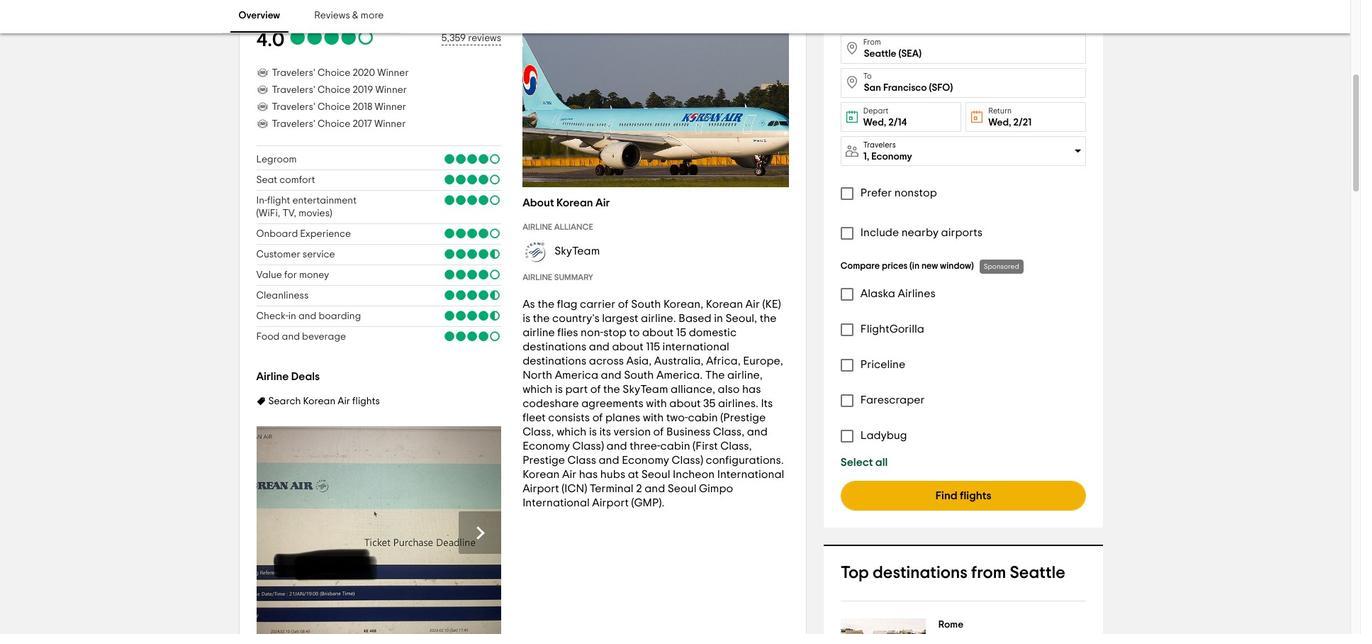 Task type: locate. For each thing, give the bounding box(es) containing it.
wed,
[[864, 118, 887, 128], [989, 118, 1012, 128]]

travelers' up legroom
[[272, 119, 316, 129]]

winner for travelers' choice 2020 winner
[[377, 68, 409, 78]]

class) up the incheon
[[672, 455, 704, 466]]

winner for travelers' choice 2018 winner
[[375, 102, 407, 112]]

which
[[523, 384, 553, 395], [557, 426, 587, 438]]

1 horizontal spatial economy
[[622, 455, 670, 466]]

choice for 2018
[[318, 102, 351, 112]]

choice up travelers' choice 2018 winner
[[318, 85, 351, 95]]

consists
[[548, 412, 590, 424]]

has
[[743, 384, 761, 395], [579, 469, 598, 480]]

0 vertical spatial airline
[[523, 223, 553, 231]]

of up three-
[[654, 426, 664, 438]]

the
[[538, 299, 555, 310], [533, 313, 550, 324], [760, 313, 777, 324], [604, 384, 621, 395]]

&
[[352, 11, 359, 21]]

tv,
[[283, 209, 297, 219]]

winner right 2019
[[376, 85, 407, 95]]

2 vertical spatial is
[[589, 426, 597, 438]]

and up hubs
[[599, 455, 620, 466]]

1 vertical spatial skyteam
[[623, 384, 669, 395]]

of up largest
[[618, 299, 629, 310]]

airline up the search
[[256, 371, 289, 382]]

1 vertical spatial which
[[557, 426, 587, 438]]

destinations up north
[[523, 355, 587, 367]]

choice for 2019
[[318, 85, 351, 95]]

non-
[[581, 327, 604, 338]]

choice up travelers' choice 2019 winner
[[318, 68, 351, 78]]

in up domestic
[[714, 313, 723, 324]]

2/21
[[1014, 118, 1032, 128]]

three-
[[630, 441, 661, 452]]

(gmp).
[[632, 497, 665, 509]]

1 vertical spatial international
[[523, 497, 590, 509]]

south up airline.
[[631, 299, 661, 310]]

check-in and boarding
[[256, 311, 361, 321]]

1 travelers' from the top
[[272, 68, 316, 78]]

3 choice from the top
[[318, 102, 351, 112]]

class, up configurations.
[[721, 441, 752, 452]]

airline for airline alliance
[[523, 223, 553, 231]]

seoul up 2
[[642, 469, 671, 480]]

winner right 2018
[[375, 102, 407, 112]]

winner right 2020
[[377, 68, 409, 78]]

1 horizontal spatial skyteam
[[623, 384, 669, 395]]

which down consists
[[557, 426, 587, 438]]

3 travelers' from the top
[[272, 102, 316, 112]]

skyteam down alliance
[[555, 246, 600, 257]]

summary
[[554, 273, 594, 282]]

0 vertical spatial class)
[[573, 441, 604, 452]]

1 vertical spatial destinations
[[523, 355, 587, 367]]

2 vertical spatial airline
[[256, 371, 289, 382]]

travelers' up travelers' choice 2017 winner
[[272, 102, 316, 112]]

and
[[299, 311, 317, 321], [282, 332, 300, 342], [589, 341, 610, 353], [601, 370, 622, 381], [747, 426, 768, 438], [607, 441, 628, 452], [599, 455, 620, 466], [645, 483, 666, 494]]

overview
[[239, 11, 280, 21]]

international down configurations.
[[718, 469, 785, 480]]

1 vertical spatial flights
[[960, 490, 992, 502]]

1 horizontal spatial flights
[[960, 490, 992, 502]]

seoul down the incheon
[[668, 483, 697, 494]]

0 vertical spatial seoul
[[642, 469, 671, 480]]

north
[[523, 370, 553, 381]]

wed, inside depart wed, 2/14
[[864, 118, 887, 128]]

choice for 2020
[[318, 68, 351, 78]]

and down (prestige
[[747, 426, 768, 438]]

2018
[[353, 102, 373, 112]]

1 vertical spatial airport
[[593, 497, 629, 509]]

1 horizontal spatial class)
[[672, 455, 704, 466]]

airline down about
[[523, 223, 553, 231]]

1 vertical spatial cabin
[[661, 441, 691, 452]]

class,
[[523, 426, 554, 438], [713, 426, 745, 438], [721, 441, 752, 452]]

(wifi,
[[256, 209, 280, 219]]

is left its
[[589, 426, 597, 438]]

1 vertical spatial is
[[555, 384, 563, 395]]

across
[[589, 355, 624, 367]]

travelers' for travelers' choice 2020 winner
[[272, 68, 316, 78]]

1 horizontal spatial airport
[[593, 497, 629, 509]]

choice for 2017
[[318, 119, 351, 129]]

with left the 'two-'
[[643, 412, 664, 424]]

2 choice from the top
[[318, 85, 351, 95]]

airport
[[523, 483, 559, 494], [593, 497, 629, 509]]

alliance,
[[671, 384, 716, 395]]

class)
[[573, 441, 604, 452], [672, 455, 704, 466]]

0 horizontal spatial which
[[523, 384, 553, 395]]

farescraper
[[861, 394, 925, 406]]

and up food and beverage
[[299, 311, 317, 321]]

airport down terminal
[[593, 497, 629, 509]]

cabin down business on the bottom of page
[[661, 441, 691, 452]]

travelers' choice 2019 winner
[[272, 85, 407, 95]]

travelers' for travelers' choice 2018 winner
[[272, 102, 316, 112]]

2020
[[353, 68, 375, 78]]

economy
[[872, 151, 913, 161], [523, 441, 570, 452], [622, 455, 670, 466]]

air up "(icn)"
[[562, 469, 577, 480]]

about down the to
[[612, 341, 644, 353]]

prestige
[[523, 455, 565, 466]]

economy up prestige
[[523, 441, 570, 452]]

0 vertical spatial has
[[743, 384, 761, 395]]

0 horizontal spatial is
[[523, 313, 531, 324]]

flag
[[557, 299, 578, 310]]

travelers' for travelers' choice 2019 winner
[[272, 85, 316, 95]]

wed, down return
[[989, 118, 1012, 128]]

1 vertical spatial with
[[643, 412, 664, 424]]

choice
[[318, 68, 351, 78], [318, 85, 351, 95], [318, 102, 351, 112], [318, 119, 351, 129]]

1 vertical spatial seoul
[[668, 483, 697, 494]]

airline for airline deals
[[256, 371, 289, 382]]

seattle
[[1010, 565, 1066, 582]]

seat comfort
[[256, 175, 315, 185]]

class) up class
[[573, 441, 604, 452]]

5,359
[[442, 33, 466, 43]]

in-
[[256, 196, 267, 206]]

1 horizontal spatial wed,
[[989, 118, 1012, 128]]

with
[[646, 398, 667, 409], [643, 412, 664, 424]]

0 vertical spatial is
[[523, 313, 531, 324]]

planes
[[606, 412, 641, 424]]

1 vertical spatial economy
[[523, 441, 570, 452]]

City or Airport text field
[[841, 34, 1087, 64]]

agreements
[[582, 398, 644, 409]]

which down north
[[523, 384, 553, 395]]

0 horizontal spatial flights
[[353, 397, 380, 406]]

1 horizontal spatial international
[[718, 469, 785, 480]]

skyteam down asia,
[[623, 384, 669, 395]]

115
[[646, 341, 660, 353]]

wed, inside return wed, 2/21
[[989, 118, 1012, 128]]

1 horizontal spatial is
[[555, 384, 563, 395]]

the down the (ke)
[[760, 313, 777, 324]]

korean up seoul,
[[706, 299, 743, 310]]

about down 'alliance,'
[[670, 398, 701, 409]]

flight
[[267, 196, 290, 206]]

travelers' up travelers' choice 2018 winner
[[272, 85, 316, 95]]

onboard
[[256, 229, 298, 239]]

2 travelers' from the top
[[272, 85, 316, 95]]

1 horizontal spatial in
[[714, 313, 723, 324]]

airline
[[523, 327, 555, 338]]

2 wed, from the left
[[989, 118, 1012, 128]]

destinations down the flies
[[523, 341, 587, 353]]

wed, down depart
[[864, 118, 887, 128]]

south
[[631, 299, 661, 310], [624, 370, 654, 381]]

its
[[600, 426, 611, 438]]

the up airline
[[533, 313, 550, 324]]

compare prices (in new window)
[[841, 262, 974, 271]]

south down asia,
[[624, 370, 654, 381]]

in up food and beverage
[[288, 311, 296, 321]]

travelers 1 , economy
[[864, 141, 913, 161]]

1 wed, from the left
[[864, 118, 887, 128]]

and down across
[[601, 370, 622, 381]]

international down "(icn)"
[[523, 497, 590, 509]]

class, down (prestige
[[713, 426, 745, 438]]

economy down three-
[[622, 455, 670, 466]]

international
[[663, 341, 730, 353]]

4 travelers' from the top
[[272, 119, 316, 129]]

0 horizontal spatial class)
[[573, 441, 604, 452]]

as the flag carrier of south korean, korean air (ke) is the country's largest airline. based in seoul, the airline flies non-stop to  about 15 domestic destinations and about 115 international destinations across asia, australia, africa, europe, north america and south america. the airline, which is part of the skyteam alliance, also has codeshare agreements with about 35 airlines. its fleet consists of planes with two-cabin (prestige class, which is its version of business class, and economy class) and three-cabin (first class, prestige class and economy class) configurations. korean air has hubs at seoul incheon international airport (icn) terminal 2 and seoul gimpo international airport (gmp).
[[523, 299, 785, 509]]

is down the as
[[523, 313, 531, 324]]

with up the 'two-'
[[646, 398, 667, 409]]

airline up the as
[[523, 273, 553, 282]]

travelers' down "4.0"
[[272, 68, 316, 78]]

beverage
[[302, 332, 346, 342]]

1 choice from the top
[[318, 68, 351, 78]]

sponsored
[[984, 263, 1020, 270]]

0 horizontal spatial has
[[579, 469, 598, 480]]

america
[[555, 370, 599, 381]]

0 vertical spatial south
[[631, 299, 661, 310]]

alaska
[[861, 288, 896, 299]]

overview link
[[230, 0, 289, 33]]

reviews
[[314, 11, 350, 21]]

depart wed, 2/14
[[864, 107, 907, 128]]

35
[[704, 398, 716, 409]]

about
[[643, 327, 674, 338], [612, 341, 644, 353], [670, 398, 701, 409]]

4 choice from the top
[[318, 119, 351, 129]]

compare
[[841, 262, 880, 271]]

and up (gmp).
[[645, 483, 666, 494]]

has down airline,
[[743, 384, 761, 395]]

experience
[[300, 229, 351, 239]]

2019
[[353, 85, 373, 95]]

about down airline.
[[643, 327, 674, 338]]

0 horizontal spatial in
[[288, 311, 296, 321]]

2 vertical spatial about
[[670, 398, 701, 409]]

is up codeshare
[[555, 384, 563, 395]]

return wed, 2/21
[[989, 107, 1032, 128]]

0 vertical spatial skyteam
[[555, 246, 600, 257]]

full
[[361, 526, 383, 540]]

more
[[361, 11, 384, 21]]

incheon
[[673, 469, 715, 480]]

at
[[628, 469, 639, 480]]

choice up travelers' choice 2017 winner
[[318, 102, 351, 112]]

airline deals
[[256, 371, 320, 382]]

airline
[[523, 223, 553, 231], [523, 273, 553, 282], [256, 371, 289, 382]]

deals
[[291, 371, 320, 382]]

0 vertical spatial international
[[718, 469, 785, 480]]

0 horizontal spatial wed,
[[864, 118, 887, 128]]

1 vertical spatial airline
[[523, 273, 553, 282]]

1 vertical spatial about
[[612, 341, 644, 353]]

destinations up rome
[[873, 565, 968, 582]]

1 vertical spatial south
[[624, 370, 654, 381]]

0 horizontal spatial airport
[[523, 483, 559, 494]]

economy down the travelers
[[872, 151, 913, 161]]

winner right 2017
[[374, 119, 406, 129]]

choice down travelers' choice 2018 winner
[[318, 119, 351, 129]]

0 vertical spatial economy
[[872, 151, 913, 161]]

0 horizontal spatial skyteam
[[555, 246, 600, 257]]

2 horizontal spatial economy
[[872, 151, 913, 161]]

0 vertical spatial flights
[[353, 397, 380, 406]]

has down class
[[579, 469, 598, 480]]

legroom
[[256, 155, 297, 165]]

destinations
[[523, 341, 587, 353], [523, 355, 587, 367], [873, 565, 968, 582]]

about
[[523, 197, 554, 209]]

airport down prestige
[[523, 483, 559, 494]]

reviews & more link
[[306, 0, 393, 33]]

cabin down "35"
[[688, 412, 718, 424]]



Task type: describe. For each thing, give the bounding box(es) containing it.
value
[[256, 270, 282, 280]]

service
[[303, 250, 335, 260]]

1
[[864, 151, 867, 161]]

travelers' choice 2020 winner
[[272, 68, 409, 78]]

0 vertical spatial about
[[643, 327, 674, 338]]

new
[[922, 262, 939, 271]]

airline,
[[728, 370, 763, 381]]

fleet
[[523, 412, 546, 424]]

0 vertical spatial cabin
[[688, 412, 718, 424]]

0 vertical spatial airport
[[523, 483, 559, 494]]

and up across
[[589, 341, 610, 353]]

reviews
[[468, 33, 502, 43]]

version
[[614, 426, 651, 438]]

reviews & more
[[314, 11, 384, 21]]

(first
[[693, 441, 718, 452]]

europe,
[[744, 355, 784, 367]]

cleanliness
[[256, 291, 309, 301]]

2 horizontal spatial is
[[589, 426, 597, 438]]

configurations.
[[706, 455, 784, 466]]

air right about
[[596, 197, 610, 209]]

part
[[566, 384, 588, 395]]

City or Airport text field
[[841, 68, 1087, 98]]

movies)
[[299, 209, 332, 219]]

seat
[[256, 175, 277, 185]]

0 horizontal spatial economy
[[523, 441, 570, 452]]

rome
[[939, 620, 964, 630]]

its
[[761, 398, 773, 409]]

the
[[706, 370, 725, 381]]

depart
[[864, 107, 889, 115]]

airline summary
[[523, 273, 594, 282]]

find flights
[[936, 490, 992, 502]]

korean down prestige
[[523, 469, 560, 480]]

airline for airline summary
[[523, 273, 553, 282]]

customer
[[256, 250, 301, 260]]

2 vertical spatial economy
[[622, 455, 670, 466]]

asia,
[[627, 355, 652, 367]]

2 vertical spatial destinations
[[873, 565, 968, 582]]

(ke)
[[763, 299, 781, 310]]

skyteam inside as the flag carrier of south korean, korean air (ke) is the country's largest airline. based in seoul, the airline flies non-stop to  about 15 domestic destinations and about 115 international destinations across asia, australia, africa, europe, north america and south america. the airline, which is part of the skyteam alliance, also has codeshare agreements with about 35 airlines. its fleet consists of planes with two-cabin (prestige class, which is its version of business class, and economy class) and three-cabin (first class, prestige class and economy class) configurations. korean air has hubs at seoul incheon international airport (icn) terminal 2 and seoul gimpo international airport (gmp).
[[623, 384, 669, 395]]

australia,
[[655, 355, 704, 367]]

return
[[989, 107, 1012, 115]]

the up agreements
[[604, 384, 621, 395]]

airlines.
[[719, 398, 759, 409]]

wed, for wed, 2/14
[[864, 118, 887, 128]]

for
[[284, 270, 297, 280]]

airline.
[[641, 313, 677, 324]]

travelers' choice 2017 winner
[[272, 119, 406, 129]]

value for money
[[256, 270, 329, 280]]

the right the as
[[538, 299, 555, 310]]

seoul,
[[726, 313, 758, 324]]

customer service
[[256, 250, 335, 260]]

2
[[636, 483, 642, 494]]

window)
[[941, 262, 974, 271]]

flies
[[558, 327, 579, 338]]

top destinations from seattle
[[841, 565, 1066, 582]]

find flights button
[[841, 481, 1087, 511]]

travelers' choice 2018 winner
[[272, 102, 407, 112]]

korean,
[[664, 299, 704, 310]]

money
[[299, 270, 329, 280]]

travelers
[[864, 141, 896, 149]]

korean down deals
[[303, 397, 336, 406]]

1 vertical spatial class)
[[672, 455, 704, 466]]

travelers' for travelers' choice 2017 winner
[[272, 119, 316, 129]]

2017
[[353, 119, 372, 129]]

in inside as the flag carrier of south korean, korean air (ke) is the country's largest airline. based in seoul, the airline flies non-stop to  about 15 domestic destinations and about 115 international destinations across asia, australia, africa, europe, north america and south america. the airline, which is part of the skyteam alliance, also has codeshare agreements with about 35 airlines. its fleet consists of planes with two-cabin (prestige class, which is its version of business class, and economy class) and three-cabin (first class, prestige class and economy class) configurations. korean air has hubs at seoul incheon international airport (icn) terminal 2 and seoul gimpo international airport (gmp).
[[714, 313, 723, 324]]

view
[[386, 526, 414, 540]]

(in
[[910, 262, 920, 271]]

to
[[629, 327, 640, 338]]

stop
[[604, 327, 627, 338]]

africa,
[[707, 355, 741, 367]]

15
[[677, 327, 687, 338]]

winner for travelers' choice 2019 winner
[[376, 85, 407, 95]]

class, down fleet at the left of page
[[523, 426, 554, 438]]

0 vertical spatial which
[[523, 384, 553, 395]]

gimpo
[[699, 483, 734, 494]]

prefer
[[861, 187, 892, 199]]

of right the part
[[591, 384, 601, 395]]

korean up alliance
[[557, 197, 593, 209]]

check-
[[256, 311, 289, 321]]

0 vertical spatial destinations
[[523, 341, 587, 353]]

and down its
[[607, 441, 628, 452]]

from
[[972, 565, 1007, 582]]

as
[[523, 299, 535, 310]]

america.
[[657, 370, 703, 381]]

of up its
[[593, 412, 603, 424]]

0 horizontal spatial international
[[523, 497, 590, 509]]

nonstop
[[895, 187, 938, 199]]

country's
[[553, 313, 600, 324]]

air right the search
[[338, 397, 350, 406]]

boarding
[[319, 311, 361, 321]]

1 vertical spatial has
[[579, 469, 598, 480]]

1 horizontal spatial which
[[557, 426, 587, 438]]

and right food
[[282, 332, 300, 342]]

food and beverage
[[256, 332, 346, 342]]

5,359 reviews
[[442, 33, 502, 43]]

comfort
[[280, 175, 315, 185]]

onboard experience
[[256, 229, 351, 239]]

economy inside travelers 1 , economy
[[872, 151, 913, 161]]

0 vertical spatial with
[[646, 398, 667, 409]]

nearby
[[902, 227, 939, 238]]

terminal
[[590, 483, 634, 494]]

search
[[269, 397, 301, 406]]

prices
[[882, 262, 908, 271]]

1 horizontal spatial has
[[743, 384, 761, 395]]

also
[[718, 384, 740, 395]]

find
[[936, 490, 958, 502]]

codeshare
[[523, 398, 579, 409]]

airline alliance
[[523, 223, 593, 231]]

flights inside button
[[960, 490, 992, 502]]

from
[[864, 38, 881, 46]]

winner for travelers' choice 2017 winner
[[374, 119, 406, 129]]

wed, for wed, 2/21
[[989, 118, 1012, 128]]

air up seoul,
[[746, 299, 760, 310]]

4.0
[[256, 31, 285, 50]]

to
[[864, 72, 872, 80]]



Task type: vqa. For each thing, say whether or not it's contained in the screenshot.
Priceline
yes



